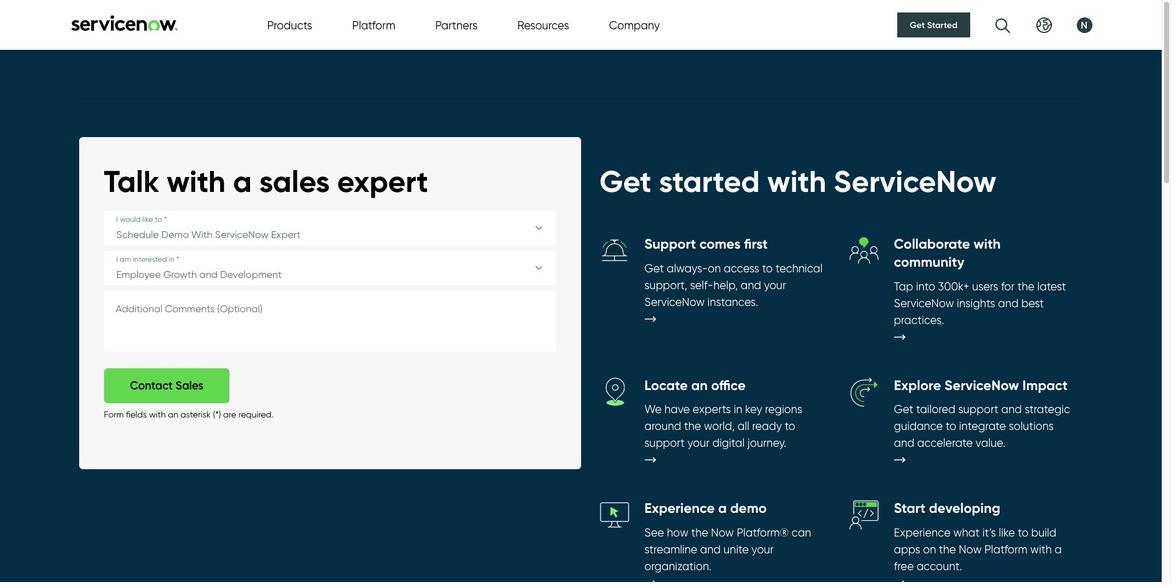 Task type: locate. For each thing, give the bounding box(es) containing it.
now down what
[[959, 543, 982, 556]]

on up account.
[[924, 543, 937, 556]]

an up experts
[[692, 377, 708, 394]]

now inside experience what it's like to build apps on the now platform with a free account.
[[959, 543, 982, 556]]

platform inside experience what it's like to build apps on the now platform with a free account.
[[985, 543, 1028, 556]]

it's
[[983, 527, 997, 540]]

on inside experience what it's like to build apps on the now platform with a free account.
[[924, 543, 937, 556]]

and down for
[[999, 297, 1019, 310]]

and left unite
[[701, 543, 721, 556]]

0 vertical spatial now
[[712, 527, 734, 540]]

for
[[1002, 280, 1015, 293]]

insights
[[958, 297, 996, 310]]

and for with
[[999, 297, 1019, 310]]

the down have
[[685, 420, 702, 433]]

sales
[[176, 380, 204, 393]]

2 vertical spatial your
[[752, 543, 774, 556]]

support inside the we have experts in key regions around the world, all ready to support your digital journey.
[[645, 437, 685, 450]]

support up integrate
[[959, 403, 999, 416]]

community
[[895, 254, 965, 271]]

get
[[911, 19, 926, 31], [600, 163, 652, 200], [645, 262, 664, 275], [895, 403, 914, 416]]

1 horizontal spatial experience
[[895, 527, 951, 540]]

on up help,
[[708, 262, 721, 275]]

now
[[712, 527, 734, 540], [959, 543, 982, 556]]

on inside get always-on access to technical support, self-help, and your servicenow instances.
[[708, 262, 721, 275]]

1 horizontal spatial on
[[924, 543, 937, 556]]

key
[[746, 403, 763, 416]]

to right access
[[763, 262, 773, 275]]

to right like
[[1019, 527, 1029, 540]]

0 horizontal spatial experience
[[645, 501, 715, 517]]

1 vertical spatial an
[[168, 410, 178, 420]]

talk
[[104, 163, 159, 200]]

0 horizontal spatial an
[[168, 410, 178, 420]]

your inside get always-on access to technical support, self-help, and your servicenow instances.
[[765, 279, 787, 292]]

1 vertical spatial experience
[[895, 527, 951, 540]]

0 vertical spatial support
[[959, 403, 999, 416]]

get inside get tailored support and strategic guidance to integrate solutions and accelerate value.
[[895, 403, 914, 416]]

platform®
[[737, 527, 789, 540]]

experience for experience a demo
[[645, 501, 715, 517]]

your
[[765, 279, 787, 292], [688, 437, 710, 450], [752, 543, 774, 556]]

servicenow inside get always-on access to technical support, self-help, and your servicenow instances.
[[645, 296, 705, 309]]

regions
[[766, 403, 803, 416]]

2 vertical spatial a
[[1055, 543, 1063, 556]]

on
[[708, 262, 721, 275], [924, 543, 937, 556]]

expert
[[337, 163, 428, 200]]

the inside experience what it's like to build apps on the now platform with a free account.
[[940, 543, 957, 556]]

experience a demo
[[645, 501, 767, 517]]

an
[[692, 377, 708, 394], [168, 410, 178, 420]]

and for comes
[[741, 279, 762, 292]]

sales
[[259, 163, 330, 200]]

the inside "see how the now platform® can streamline and unite your organization."
[[692, 527, 709, 540]]

to inside get tailored support and strategic guidance to integrate solutions and accelerate value.
[[946, 420, 957, 433]]

a left demo at the right bottom of page
[[719, 501, 727, 517]]

experience
[[645, 501, 715, 517], [895, 527, 951, 540]]

demo
[[731, 501, 767, 517]]

1 horizontal spatial platform
[[985, 543, 1028, 556]]

streamline
[[645, 543, 698, 556]]

a down build
[[1055, 543, 1063, 556]]

0 vertical spatial an
[[692, 377, 708, 394]]

how
[[667, 527, 689, 540]]

0 horizontal spatial platform
[[352, 18, 396, 32]]

your down technical
[[765, 279, 787, 292]]

contact sales
[[130, 380, 204, 393]]

get for get started
[[911, 19, 926, 31]]

products
[[267, 18, 313, 32]]

journey.
[[748, 437, 787, 450]]

instances.
[[708, 296, 759, 309]]

1 vertical spatial on
[[924, 543, 937, 556]]

partners button
[[436, 17, 478, 33]]

1 vertical spatial platform
[[985, 543, 1028, 556]]

to down regions
[[785, 420, 796, 433]]

what
[[954, 527, 980, 540]]

and for servicenow
[[895, 437, 915, 450]]

your inside "see how the now platform® can streamline and unite your organization."
[[752, 543, 774, 556]]

0 horizontal spatial on
[[708, 262, 721, 275]]

and down the guidance
[[895, 437, 915, 450]]

with inside experience what it's like to build apps on the now platform with a free account.
[[1031, 543, 1053, 556]]

and inside get always-on access to technical support, self-help, and your servicenow instances.
[[741, 279, 762, 292]]

experience up apps
[[895, 527, 951, 540]]

practices.
[[895, 314, 945, 327]]

see how the now platform® can streamline and unite your organization.
[[645, 527, 812, 573]]

access
[[724, 262, 760, 275]]

free
[[895, 560, 914, 573]]

the
[[1018, 280, 1035, 293], [685, 420, 702, 433], [692, 527, 709, 540], [940, 543, 957, 556]]

1 horizontal spatial support
[[959, 403, 999, 416]]

technical
[[776, 262, 823, 275]]

0 horizontal spatial a
[[233, 163, 252, 200]]

and inside tap into 300k+ users for the latest servicenow insights and best practices.
[[999, 297, 1019, 310]]

1 vertical spatial a
[[719, 501, 727, 517]]

help,
[[714, 279, 738, 292]]

and
[[741, 279, 762, 292], [999, 297, 1019, 310], [1002, 403, 1023, 416], [895, 437, 915, 450], [701, 543, 721, 556]]

1 vertical spatial now
[[959, 543, 982, 556]]

1 vertical spatial support
[[645, 437, 685, 450]]

the up best
[[1018, 280, 1035, 293]]

platform button
[[352, 17, 396, 33]]

1 vertical spatial your
[[688, 437, 710, 450]]

0 horizontal spatial now
[[712, 527, 734, 540]]

and down access
[[741, 279, 762, 292]]

in
[[734, 403, 743, 416]]

0 horizontal spatial support
[[645, 437, 685, 450]]

an left asterisk in the bottom of the page
[[168, 410, 178, 420]]

0 vertical spatial your
[[765, 279, 787, 292]]

a left sales
[[233, 163, 252, 200]]

experience up how
[[645, 501, 715, 517]]

solutions
[[1010, 420, 1055, 433]]

now up unite
[[712, 527, 734, 540]]

impact
[[1023, 377, 1068, 394]]

get always-on access to technical support, self-help, and your servicenow instances.
[[645, 262, 823, 309]]

0 vertical spatial on
[[708, 262, 721, 275]]

2 horizontal spatial a
[[1055, 543, 1063, 556]]

0 vertical spatial a
[[233, 163, 252, 200]]

the right how
[[692, 527, 709, 540]]

into
[[917, 280, 936, 293]]

0 vertical spatial experience
[[645, 501, 715, 517]]

users
[[973, 280, 999, 293]]

we have experts in key regions around the world, all ready to support your digital journey.
[[645, 403, 803, 450]]

accelerate
[[918, 437, 974, 450]]

with
[[167, 163, 226, 200], [768, 163, 827, 200], [974, 236, 1001, 253], [149, 410, 166, 420], [1031, 543, 1053, 556]]

locate
[[645, 377, 688, 394]]

your down platform®
[[752, 543, 774, 556]]

all
[[738, 420, 750, 433]]

a
[[233, 163, 252, 200], [719, 501, 727, 517], [1055, 543, 1063, 556]]

experience inside experience what it's like to build apps on the now platform with a free account.
[[895, 527, 951, 540]]

your down world, on the right
[[688, 437, 710, 450]]

can
[[792, 527, 812, 540]]

support
[[959, 403, 999, 416], [645, 437, 685, 450]]

support down "around" at the right of page
[[645, 437, 685, 450]]

platform
[[352, 18, 396, 32], [985, 543, 1028, 556]]

1 horizontal spatial now
[[959, 543, 982, 556]]

the up account.
[[940, 543, 957, 556]]

fields
[[126, 410, 147, 420]]

get started
[[911, 19, 958, 31]]

servicenow image
[[70, 15, 179, 31]]

None text field
[[104, 291, 556, 352]]

digital
[[713, 437, 745, 450]]

form fields with an asterisk (*) are required.
[[104, 410, 274, 420]]

contact
[[130, 380, 173, 393]]

tailored
[[917, 403, 956, 416]]

get inside get always-on access to technical support, self-help, and your servicenow instances.
[[645, 262, 664, 275]]

to up accelerate
[[946, 420, 957, 433]]

1 horizontal spatial a
[[719, 501, 727, 517]]

experience for experience what it's like to build apps on the now platform with a free account.
[[895, 527, 951, 540]]

ready
[[753, 420, 782, 433]]

form
[[104, 410, 124, 420]]

apps
[[895, 543, 921, 556]]

to
[[763, 262, 773, 275], [785, 420, 796, 433], [946, 420, 957, 433], [1019, 527, 1029, 540]]



Task type: describe. For each thing, give the bounding box(es) containing it.
get started link
[[898, 12, 971, 37]]

office
[[712, 377, 746, 394]]

asterisk
[[181, 410, 211, 420]]

resources
[[518, 18, 570, 32]]

resources button
[[518, 17, 570, 33]]

company
[[609, 18, 660, 32]]

start
[[895, 501, 926, 517]]

like
[[1000, 527, 1016, 540]]

start developing
[[895, 501, 1001, 517]]

and inside "see how the now platform® can streamline and unite your organization."
[[701, 543, 721, 556]]

servicenow inside tap into 300k+ users for the latest servicenow insights and best practices.
[[895, 297, 955, 310]]

(*)
[[213, 410, 221, 420]]

guidance
[[895, 420, 944, 433]]

get for get started with servicenow
[[600, 163, 652, 200]]

developing
[[930, 501, 1001, 517]]

started
[[659, 163, 760, 200]]

get started with servicenow
[[600, 163, 997, 200]]

value.
[[976, 437, 1006, 450]]

always-
[[667, 262, 708, 275]]

strategic
[[1025, 403, 1071, 416]]

your inside the we have experts in key regions around the world, all ready to support your digital journey.
[[688, 437, 710, 450]]

unite
[[724, 543, 749, 556]]

tap into 300k+ users for the latest servicenow insights and best practices.
[[895, 280, 1067, 327]]

collaborate with community
[[895, 236, 1001, 271]]

get for get always-on access to technical support, self-help, and your servicenow instances.
[[645, 262, 664, 275]]

1 horizontal spatial an
[[692, 377, 708, 394]]

see
[[645, 527, 665, 540]]

to inside experience what it's like to build apps on the now platform with a free account.
[[1019, 527, 1029, 540]]

experience what it's like to build apps on the now platform with a free account.
[[895, 527, 1063, 573]]

we
[[645, 403, 662, 416]]

support comes first
[[645, 236, 768, 253]]

with inside collaborate with community
[[974, 236, 1001, 253]]

integrate
[[960, 420, 1007, 433]]

300k+
[[939, 280, 970, 293]]

comes
[[700, 236, 741, 253]]

account.
[[917, 560, 963, 573]]

explore
[[895, 377, 942, 394]]

first
[[745, 236, 768, 253]]

organization.
[[645, 560, 712, 573]]

products button
[[267, 17, 313, 33]]

build
[[1032, 527, 1057, 540]]

support,
[[645, 279, 688, 292]]

best
[[1022, 297, 1045, 310]]

to inside the we have experts in key regions around the world, all ready to support your digital journey.
[[785, 420, 796, 433]]

support
[[645, 236, 697, 253]]

world,
[[704, 420, 735, 433]]

contact sales button
[[104, 369, 230, 404]]

get for get tailored support and strategic guidance to integrate solutions and accelerate value.
[[895, 403, 914, 416]]

around
[[645, 420, 682, 433]]

collaborate
[[895, 236, 971, 253]]

locate an office
[[645, 377, 746, 394]]

explore servicenow impact
[[895, 377, 1068, 394]]

self-
[[691, 279, 714, 292]]

talk with a sales expert
[[104, 163, 428, 200]]

experts
[[693, 403, 732, 416]]

select your country image
[[1037, 17, 1052, 33]]

now inside "see how the now platform® can streamline and unite your organization."
[[712, 527, 734, 540]]

get tailored support and strategic guidance to integrate solutions and accelerate value.
[[895, 403, 1071, 450]]

support inside get tailored support and strategic guidance to integrate solutions and accelerate value.
[[959, 403, 999, 416]]

started
[[928, 19, 958, 31]]

partners
[[436, 18, 478, 32]]

company button
[[609, 17, 660, 33]]

a inside experience what it's like to build apps on the now platform with a free account.
[[1055, 543, 1063, 556]]

are
[[223, 410, 236, 420]]

tap
[[895, 280, 914, 293]]

required.
[[239, 410, 274, 420]]

0 vertical spatial platform
[[352, 18, 396, 32]]

to inside get always-on access to technical support, self-help, and your servicenow instances.
[[763, 262, 773, 275]]

have
[[665, 403, 690, 416]]

and up the solutions
[[1002, 403, 1023, 416]]

the inside tap into 300k+ users for the latest servicenow insights and best practices.
[[1018, 280, 1035, 293]]

latest
[[1038, 280, 1067, 293]]

the inside the we have experts in key regions around the world, all ready to support your digital journey.
[[685, 420, 702, 433]]



Task type: vqa. For each thing, say whether or not it's contained in the screenshot.


